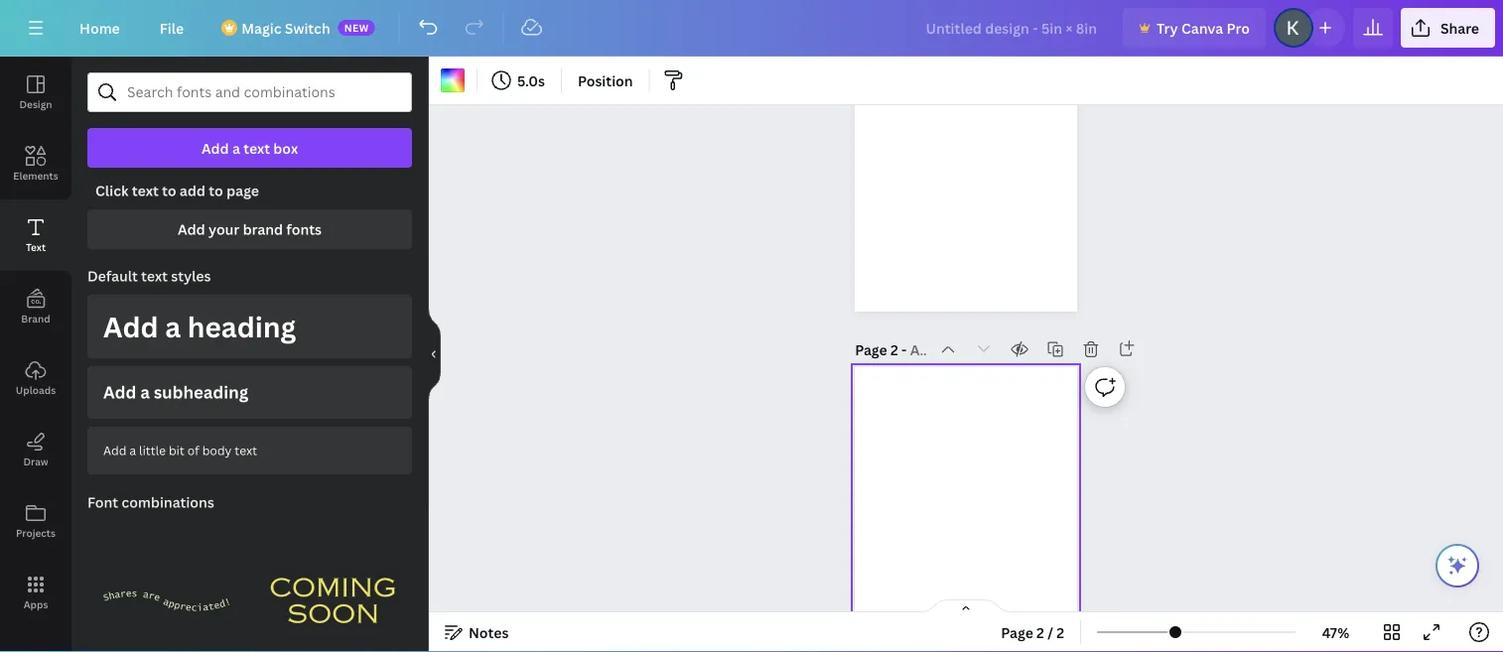 Task type: describe. For each thing, give the bounding box(es) containing it.
a for heading
[[165, 308, 181, 346]]

brand button
[[0, 271, 71, 343]]

text inside button
[[243, 139, 270, 157]]

font
[[87, 493, 118, 512]]

canva
[[1182, 18, 1224, 37]]

2 for -
[[891, 341, 898, 359]]

Page title text field
[[910, 340, 926, 360]]

add your brand fonts button
[[87, 210, 412, 249]]

47% button
[[1304, 617, 1368, 648]]

draw
[[23, 455, 48, 468]]

home link
[[64, 8, 136, 48]]

text inside button
[[235, 442, 257, 459]]

2 for /
[[1037, 623, 1045, 642]]

add a little bit of body text button
[[87, 427, 412, 474]]

Design title text field
[[910, 8, 1115, 48]]

side panel tab list
[[0, 57, 71, 629]]

/
[[1048, 623, 1054, 642]]

add for add a text box
[[201, 139, 229, 157]]

brand
[[243, 220, 283, 239]]

subheading
[[154, 381, 248, 404]]

draw button
[[0, 414, 71, 486]]

page 2 -
[[855, 341, 910, 359]]

font combinations
[[87, 493, 214, 512]]

fonts
[[286, 220, 322, 239]]

add a text box
[[201, 139, 298, 157]]

add a heading
[[103, 308, 296, 346]]

main menu bar
[[0, 0, 1503, 57]]

combinations
[[122, 493, 214, 512]]

a for little
[[130, 442, 136, 459]]

share button
[[1401, 8, 1495, 48]]

brand
[[21, 312, 50, 325]]

default text styles
[[87, 267, 211, 285]]

text right click
[[132, 181, 159, 200]]

elements
[[13, 169, 58, 182]]

position
[[578, 71, 633, 90]]

show pages image
[[919, 599, 1014, 615]]

add your brand fonts
[[178, 220, 322, 239]]

2 horizontal spatial 2
[[1057, 623, 1065, 642]]

page
[[227, 181, 259, 200]]

try canva pro button
[[1123, 8, 1266, 48]]

add for add a little bit of body text
[[103, 442, 127, 459]]

file button
[[144, 8, 200, 48]]

47%
[[1322, 623, 1350, 642]]

elements button
[[0, 128, 71, 200]]

text
[[26, 240, 46, 254]]

add a heading button
[[87, 295, 412, 358]]

uploads
[[16, 383, 56, 397]]

box
[[273, 139, 298, 157]]



Task type: locate. For each thing, give the bounding box(es) containing it.
to
[[162, 181, 176, 200], [209, 181, 223, 200]]

text left styles
[[141, 267, 168, 285]]

text
[[243, 139, 270, 157], [132, 181, 159, 200], [141, 267, 168, 285], [235, 442, 257, 459]]

add a subheading button
[[87, 366, 412, 419]]

1 vertical spatial page
[[1001, 623, 1034, 642]]

text right body at the left bottom of page
[[235, 442, 257, 459]]

canva assistant image
[[1446, 554, 1470, 578]]

0 horizontal spatial 2
[[891, 341, 898, 359]]

file
[[160, 18, 184, 37]]

a inside button
[[232, 139, 240, 157]]

2 right /
[[1057, 623, 1065, 642]]

0 horizontal spatial page
[[855, 341, 887, 359]]

position button
[[570, 65, 641, 96]]

bit
[[169, 442, 185, 459]]

add down default on the left top of the page
[[103, 308, 159, 346]]

a inside 'button'
[[165, 308, 181, 346]]

2 left /
[[1037, 623, 1045, 642]]

page inside page 2 / 2 button
[[1001, 623, 1034, 642]]

apps
[[23, 598, 48, 611]]

-
[[902, 341, 907, 359]]

of
[[187, 442, 199, 459]]

a
[[232, 139, 240, 157], [165, 308, 181, 346], [140, 381, 150, 404], [130, 442, 136, 459]]

a up page
[[232, 139, 240, 157]]

apps button
[[0, 557, 71, 629]]

try canva pro
[[1157, 18, 1250, 37]]

add inside button
[[201, 139, 229, 157]]

projects
[[16, 526, 56, 540]]

pro
[[1227, 18, 1250, 37]]

to left add at the top left of page
[[162, 181, 176, 200]]

5.0s
[[517, 71, 545, 90]]

notes
[[469, 623, 509, 642]]

to right add at the top left of page
[[209, 181, 223, 200]]

a down styles
[[165, 308, 181, 346]]

your
[[209, 220, 240, 239]]

click text to add to page
[[95, 181, 259, 200]]

magic switch
[[241, 18, 330, 37]]

add left your
[[178, 220, 205, 239]]

page left /
[[1001, 623, 1034, 642]]

projects button
[[0, 486, 71, 557]]

text left the box
[[243, 139, 270, 157]]

heading
[[187, 308, 296, 346]]

5.0s button
[[486, 65, 553, 96]]

page for page 2 -
[[855, 341, 887, 359]]

home
[[79, 18, 120, 37]]

page left -
[[855, 341, 887, 359]]

a for text
[[232, 139, 240, 157]]

add
[[201, 139, 229, 157], [178, 220, 205, 239], [103, 308, 159, 346], [103, 381, 136, 404], [103, 442, 127, 459]]

magic
[[241, 18, 281, 37]]

2
[[891, 341, 898, 359], [1037, 623, 1045, 642], [1057, 623, 1065, 642]]

1 horizontal spatial page
[[1001, 623, 1034, 642]]

try
[[1157, 18, 1178, 37]]

uploads button
[[0, 343, 71, 414]]

a for subheading
[[140, 381, 150, 404]]

2 left -
[[891, 341, 898, 359]]

a left the little
[[130, 442, 136, 459]]

design button
[[0, 57, 71, 128]]

#ffffff image
[[441, 69, 465, 92]]

0 vertical spatial page
[[855, 341, 887, 359]]

add for add your brand fonts
[[178, 220, 205, 239]]

a left subheading
[[140, 381, 150, 404]]

Search fonts and combinations search field
[[127, 73, 372, 111]]

1 horizontal spatial to
[[209, 181, 223, 200]]

click
[[95, 181, 129, 200]]

little
[[139, 442, 166, 459]]

page
[[855, 341, 887, 359], [1001, 623, 1034, 642]]

add inside 'button'
[[103, 308, 159, 346]]

new
[[344, 21, 369, 34]]

body
[[202, 442, 232, 459]]

add left the little
[[103, 442, 127, 459]]

1 horizontal spatial 2
[[1037, 623, 1045, 642]]

default
[[87, 267, 138, 285]]

add for add a heading
[[103, 308, 159, 346]]

switch
[[285, 18, 330, 37]]

add up add at the top left of page
[[201, 139, 229, 157]]

add a subheading
[[103, 381, 248, 404]]

add for add a subheading
[[103, 381, 136, 404]]

styles
[[171, 267, 211, 285]]

add a text box button
[[87, 128, 412, 168]]

share
[[1441, 18, 1480, 37]]

2 to from the left
[[209, 181, 223, 200]]

notes button
[[437, 617, 517, 648]]

0 horizontal spatial to
[[162, 181, 176, 200]]

text button
[[0, 200, 71, 271]]

1 to from the left
[[162, 181, 176, 200]]

page 2 / 2
[[1001, 623, 1065, 642]]

design
[[19, 97, 52, 111]]

page for page 2 / 2
[[1001, 623, 1034, 642]]

hide image
[[428, 307, 441, 402]]

add
[[180, 181, 206, 200]]

page 2 / 2 button
[[993, 617, 1073, 648]]

add left subheading
[[103, 381, 136, 404]]

add a little bit of body text
[[103, 442, 257, 459]]



Task type: vqa. For each thing, say whether or not it's contained in the screenshot.
the right go
no



